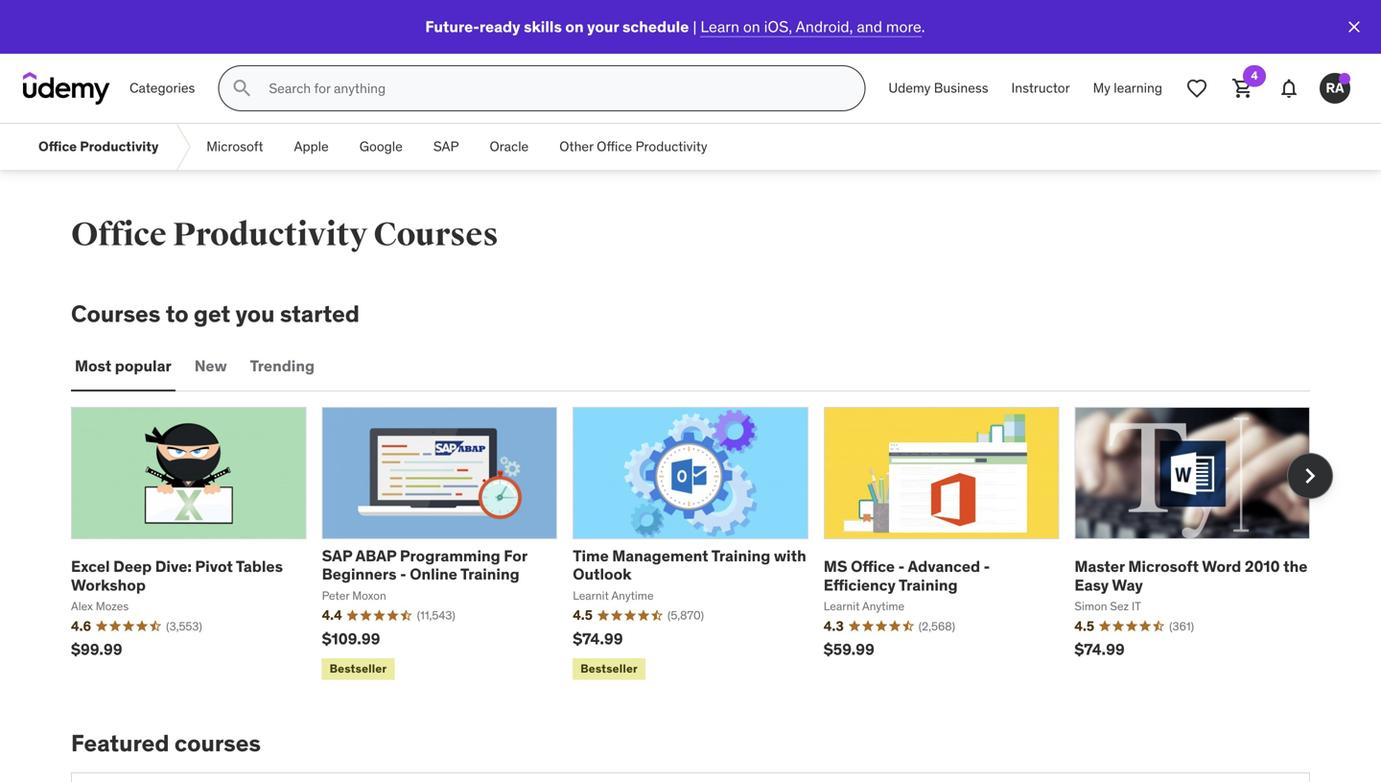 Task type: vqa. For each thing, say whether or not it's contained in the screenshot.
Outlook
yes



Task type: describe. For each thing, give the bounding box(es) containing it.
skills
[[524, 17, 562, 36]]

most popular button
[[71, 343, 175, 389]]

for
[[504, 546, 528, 566]]

next image
[[1295, 460, 1326, 491]]

featured courses
[[71, 729, 261, 757]]

.
[[922, 17, 926, 36]]

ms office - advanced - efficiency training link
[[824, 557, 990, 595]]

office productivity link
[[23, 124, 174, 170]]

master microsoft word 2010 the easy way link
[[1075, 557, 1308, 595]]

ms office - advanced - efficiency training
[[824, 557, 990, 595]]

with
[[774, 546, 807, 566]]

1 on from the left
[[566, 17, 584, 36]]

master microsoft word 2010 the easy way
[[1075, 557, 1308, 595]]

most popular
[[75, 356, 172, 376]]

sap for sap abap programming for beginners - online training
[[322, 546, 352, 566]]

ready
[[480, 17, 521, 36]]

oracle link
[[475, 124, 544, 170]]

trending
[[250, 356, 315, 376]]

oracle
[[490, 138, 529, 155]]

dive:
[[155, 557, 192, 576]]

my learning
[[1093, 79, 1163, 97]]

Search for anything text field
[[265, 72, 842, 105]]

google
[[360, 138, 403, 155]]

ms
[[824, 557, 848, 576]]

udemy image
[[23, 72, 110, 105]]

productivity for office productivity courses
[[173, 215, 368, 255]]

shopping cart with 4 items image
[[1232, 77, 1255, 100]]

productivity for office productivity
[[80, 138, 159, 155]]

your
[[587, 17, 619, 36]]

deep
[[113, 557, 152, 576]]

to
[[166, 299, 189, 328]]

sap abap programming for beginners - online training
[[322, 546, 528, 584]]

1 vertical spatial courses
[[71, 299, 161, 328]]

sap link
[[418, 124, 475, 170]]

instructor
[[1012, 79, 1070, 97]]

popular
[[115, 356, 172, 376]]

- inside sap abap programming for beginners - online training
[[400, 564, 407, 584]]

arrow pointing to subcategory menu links image
[[174, 124, 191, 170]]

you have alerts image
[[1339, 73, 1351, 84]]

office inside ms office - advanced - efficiency training
[[851, 557, 895, 576]]

office productivity courses
[[71, 215, 499, 255]]

my
[[1093, 79, 1111, 97]]

other
[[560, 138, 594, 155]]

learning
[[1114, 79, 1163, 97]]

abap
[[355, 546, 397, 566]]

4 link
[[1221, 65, 1267, 111]]

outlook
[[573, 564, 632, 584]]

pivot
[[195, 557, 233, 576]]

microsoft link
[[191, 124, 279, 170]]

learn on ios, android, and more link
[[701, 17, 922, 36]]

4
[[1252, 68, 1259, 83]]

google link
[[344, 124, 418, 170]]

programming
[[400, 546, 501, 566]]

time
[[573, 546, 609, 566]]

training inside ms office - advanced - efficiency training
[[899, 575, 958, 595]]

new button
[[191, 343, 231, 389]]

submit search image
[[231, 77, 254, 100]]

more
[[887, 17, 922, 36]]

business
[[934, 79, 989, 97]]



Task type: locate. For each thing, give the bounding box(es) containing it.
productivity
[[80, 138, 159, 155], [636, 138, 708, 155], [173, 215, 368, 255]]

training inside the 'time management training with outlook'
[[712, 546, 771, 566]]

office down udemy image
[[38, 138, 77, 155]]

categories button
[[118, 65, 207, 111]]

training
[[712, 546, 771, 566], [461, 564, 520, 584], [899, 575, 958, 595]]

online
[[410, 564, 458, 584]]

courses
[[374, 215, 499, 255], [71, 299, 161, 328]]

courses up most popular
[[71, 299, 161, 328]]

on left ios,
[[743, 17, 761, 36]]

on left your
[[566, 17, 584, 36]]

advanced
[[908, 557, 981, 576]]

0 vertical spatial microsoft
[[207, 138, 263, 155]]

microsoft inside master microsoft word 2010 the easy way
[[1129, 557, 1199, 576]]

udemy
[[889, 79, 931, 97]]

management
[[612, 546, 709, 566]]

wishlist image
[[1186, 77, 1209, 100]]

0 vertical spatial sap
[[434, 138, 459, 155]]

started
[[280, 299, 360, 328]]

other office productivity link
[[544, 124, 723, 170]]

training inside sap abap programming for beginners - online training
[[461, 564, 520, 584]]

courses
[[175, 729, 261, 757]]

and
[[857, 17, 883, 36]]

udemy business link
[[877, 65, 1000, 111]]

my learning link
[[1082, 65, 1174, 111]]

0 horizontal spatial microsoft
[[207, 138, 263, 155]]

word
[[1202, 557, 1242, 576]]

microsoft left word
[[1129, 557, 1199, 576]]

2010
[[1245, 557, 1281, 576]]

courses down sap link
[[374, 215, 499, 255]]

productivity left arrow pointing to subcategory menu links icon
[[80, 138, 159, 155]]

carousel element
[[71, 407, 1334, 683]]

get
[[194, 299, 230, 328]]

training left with
[[712, 546, 771, 566]]

- left advanced
[[899, 557, 905, 576]]

workshop
[[71, 575, 146, 595]]

training right online at the bottom left of the page
[[461, 564, 520, 584]]

0 horizontal spatial -
[[400, 564, 407, 584]]

way
[[1112, 575, 1144, 595]]

featured
[[71, 729, 169, 757]]

notifications image
[[1278, 77, 1301, 100]]

time management training with outlook link
[[573, 546, 807, 584]]

2 horizontal spatial -
[[984, 557, 990, 576]]

microsoft right arrow pointing to subcategory menu links icon
[[207, 138, 263, 155]]

udemy business
[[889, 79, 989, 97]]

categories
[[130, 79, 195, 97]]

master
[[1075, 557, 1125, 576]]

schedule
[[623, 17, 689, 36]]

1 horizontal spatial courses
[[374, 215, 499, 255]]

sap for sap
[[434, 138, 459, 155]]

office productivity
[[38, 138, 159, 155]]

office down office productivity link
[[71, 215, 167, 255]]

other office productivity
[[560, 138, 708, 155]]

1 horizontal spatial microsoft
[[1129, 557, 1199, 576]]

training right efficiency
[[899, 575, 958, 595]]

sap abap programming for beginners - online training link
[[322, 546, 528, 584]]

1 horizontal spatial on
[[743, 17, 761, 36]]

future-ready skills on your schedule | learn on ios, android, and more .
[[425, 17, 926, 36]]

time management training with outlook
[[573, 546, 807, 584]]

1 horizontal spatial productivity
[[173, 215, 368, 255]]

new
[[195, 356, 227, 376]]

close image
[[1345, 17, 1364, 36]]

2 horizontal spatial productivity
[[636, 138, 708, 155]]

easy
[[1075, 575, 1109, 595]]

productivity up you
[[173, 215, 368, 255]]

-
[[899, 557, 905, 576], [984, 557, 990, 576], [400, 564, 407, 584]]

apple
[[294, 138, 329, 155]]

ra
[[1326, 79, 1345, 97]]

most
[[75, 356, 111, 376]]

apple link
[[279, 124, 344, 170]]

0 horizontal spatial productivity
[[80, 138, 159, 155]]

the
[[1284, 557, 1308, 576]]

microsoft
[[207, 138, 263, 155], [1129, 557, 1199, 576]]

excel deep dive: pivot tables workshop
[[71, 557, 283, 595]]

productivity right the other
[[636, 138, 708, 155]]

excel
[[71, 557, 110, 576]]

1 horizontal spatial -
[[899, 557, 905, 576]]

1 horizontal spatial sap
[[434, 138, 459, 155]]

0 horizontal spatial sap
[[322, 546, 352, 566]]

excel deep dive: pivot tables workshop link
[[71, 557, 283, 595]]

0 vertical spatial courses
[[374, 215, 499, 255]]

2 horizontal spatial training
[[899, 575, 958, 595]]

sap left oracle
[[434, 138, 459, 155]]

sap inside sap abap programming for beginners - online training
[[322, 546, 352, 566]]

|
[[693, 17, 697, 36]]

- right advanced
[[984, 557, 990, 576]]

office
[[38, 138, 77, 155], [597, 138, 633, 155], [71, 215, 167, 255], [851, 557, 895, 576]]

courses to get you started
[[71, 299, 360, 328]]

sap
[[434, 138, 459, 155], [322, 546, 352, 566]]

office right the other
[[597, 138, 633, 155]]

1 vertical spatial microsoft
[[1129, 557, 1199, 576]]

1 vertical spatial sap
[[322, 546, 352, 566]]

on
[[566, 17, 584, 36], [743, 17, 761, 36]]

office right ms
[[851, 557, 895, 576]]

sap left abap
[[322, 546, 352, 566]]

beginners
[[322, 564, 397, 584]]

trending button
[[246, 343, 319, 389]]

efficiency
[[824, 575, 896, 595]]

tables
[[236, 557, 283, 576]]

0 horizontal spatial courses
[[71, 299, 161, 328]]

0 horizontal spatial on
[[566, 17, 584, 36]]

android,
[[796, 17, 853, 36]]

ra link
[[1313, 65, 1359, 111]]

1 horizontal spatial training
[[712, 546, 771, 566]]

0 horizontal spatial training
[[461, 564, 520, 584]]

ios,
[[764, 17, 793, 36]]

- left online at the bottom left of the page
[[400, 564, 407, 584]]

future-
[[425, 17, 480, 36]]

instructor link
[[1000, 65, 1082, 111]]

you
[[236, 299, 275, 328]]

2 on from the left
[[743, 17, 761, 36]]

learn
[[701, 17, 740, 36]]



